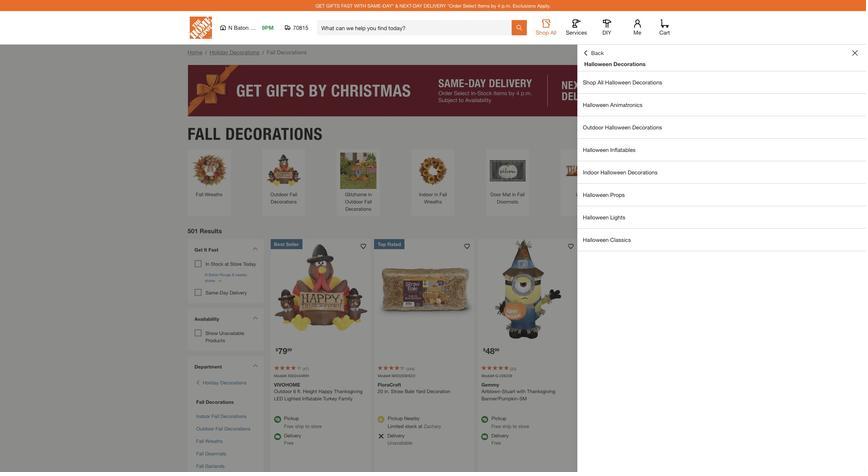 Task type: vqa. For each thing, say whether or not it's contained in the screenshot.
Custom Security Doors "link" on the bottom right of the page
no



Task type: describe. For each thing, give the bounding box(es) containing it.
$ 48 98
[[484, 346, 500, 356]]

2 model# from the left
[[378, 373, 391, 378]]

1 vertical spatial fall decorations
[[196, 399, 234, 405]]

with
[[354, 3, 366, 8]]

halloween lights link
[[578, 206, 867, 228]]

halloween down 'halloween inflatables'
[[601, 169, 627, 175]]

1 vertical spatial fall wreaths
[[196, 438, 223, 444]]

decorations inside 'link'
[[633, 79, 663, 85]]

the home depot logo image
[[190, 17, 212, 39]]

get
[[195, 247, 203, 252]]

*order
[[448, 3, 462, 8]]

$ 79 99
[[276, 346, 292, 356]]

halloween for animatronics
[[584, 101, 609, 108]]

model# g-226228
[[482, 373, 513, 378]]

get gifts fast with same-day* & next-day delivery *order select items by 4 p.m. exclusions apply.
[[316, 3, 551, 8]]

sort by: top sellers
[[625, 226, 669, 232]]

0 vertical spatial holiday decorations link
[[210, 49, 260, 55]]

gifts
[[327, 3, 340, 8]]

9.06 in. h electric fiber optic village image
[[582, 239, 683, 339]]

stock
[[405, 423, 417, 429]]

select
[[463, 3, 477, 8]]

wreaths inside the indoor in fall wreaths
[[425, 198, 442, 204]]

6
[[294, 388, 296, 394]]

fast
[[209, 247, 219, 252]]

$ for 48
[[484, 347, 486, 352]]

glitzhome
[[345, 191, 367, 197]]

delivery for pickup's limited stock for pickup icon
[[388, 433, 405, 438]]

0 vertical spatial wreaths
[[205, 191, 223, 197]]

halloween props
[[584, 191, 625, 198]]

79
[[278, 346, 288, 356]]

2 store from the left
[[519, 423, 530, 429]]

501 results
[[188, 227, 222, 234]]

501
[[188, 227, 198, 234]]

fast
[[342, 3, 353, 8]]

by:
[[635, 226, 642, 232]]

shop for shop all halloween decorations
[[584, 79, 597, 85]]

glitzhome in outdoor fall decorations image
[[341, 152, 377, 189]]

in.
[[385, 388, 390, 394]]

glitzhome in outdoor fall decorations link
[[341, 152, 377, 212]]

day*
[[383, 3, 394, 8]]

seller
[[286, 241, 299, 247]]

mat
[[503, 191, 511, 197]]

fall decorations link
[[195, 398, 257, 405]]

fall inside glitzhome in outdoor fall decorations
[[365, 198, 372, 204]]

home link
[[188, 49, 203, 55]]

244
[[408, 366, 414, 371]]

props
[[611, 191, 625, 198]]

airblown-
[[482, 388, 503, 394]]

get it fast
[[195, 247, 219, 252]]

me
[[634, 29, 642, 36]]

home / holiday decorations / fall decorations
[[188, 49, 307, 55]]

me button
[[627, 19, 649, 36]]

straw
[[391, 388, 404, 394]]

to for second "available for pickup" image from left
[[513, 423, 518, 429]]

( for 79
[[303, 366, 304, 371]]

indoor halloween decorations
[[584, 169, 658, 175]]

fall inside door mat in fall doormats
[[518, 191, 525, 197]]

2 ( from the left
[[407, 366, 408, 371]]

show unavailable products link
[[206, 330, 245, 343]]

0 vertical spatial top
[[645, 226, 653, 232]]

to for 2nd "available for pickup" image from the right
[[306, 423, 310, 429]]

What can we help you find today? search field
[[322, 20, 512, 35]]

( 20 )
[[511, 366, 517, 371]]

( 244 )
[[407, 366, 415, 371]]

1 / from the left
[[205, 49, 207, 55]]

4
[[498, 3, 501, 8]]

indoor in fall wreaths
[[419, 191, 447, 204]]

available shipping image for second "available for pickup" image from left
[[482, 433, 489, 440]]

fall doormats link
[[196, 450, 227, 456]]

outdoor halloween decorations link
[[578, 116, 867, 138]]

rated
[[388, 241, 402, 247]]

stock
[[211, 261, 224, 267]]

cart
[[660, 29, 671, 36]]

pickup for rated
[[388, 415, 403, 421]]

) for 48
[[516, 366, 517, 371]]

inflatable
[[302, 396, 322, 401]]

model# for 48
[[482, 373, 495, 378]]

x002444rih
[[288, 373, 309, 378]]

exclusions
[[513, 3, 536, 8]]

top rated
[[378, 241, 402, 247]]

door
[[491, 191, 502, 197]]

halloween animatronics
[[584, 101, 643, 108]]

( 47 )
[[303, 366, 309, 371]]

cart link
[[658, 19, 673, 36]]

99
[[288, 347, 292, 352]]

20 in. straw bale yard decoration image
[[375, 239, 475, 339]]

halloween for decorations
[[585, 61, 613, 67]]

get it fast link
[[191, 242, 260, 258]]

226228
[[500, 373, 513, 378]]

indoor in fall wreaths image
[[415, 152, 452, 189]]

mxd20shd/2
[[392, 373, 416, 378]]

in
[[206, 261, 210, 267]]

limited
[[388, 423, 404, 429]]

same-day delivery link
[[206, 290, 247, 295]]

shop all button
[[536, 19, 558, 36]]

fall wreaths image
[[191, 152, 228, 189]]

nearby
[[404, 415, 420, 421]]

pickup free ship to store for 2nd "available for pickup" image from the right
[[284, 415, 322, 429]]

halloween props link
[[578, 184, 867, 206]]

doormats inside door mat in fall doormats
[[498, 198, 519, 204]]

services
[[567, 29, 588, 36]]

glitzhome in outdoor fall decorations
[[345, 191, 372, 212]]

limited stock for pickup image for pickup
[[378, 416, 385, 423]]

1 vertical spatial holiday
[[203, 379, 219, 385]]

unavailable for show
[[219, 330, 245, 336]]

rouge
[[250, 24, 267, 31]]

n baton rouge
[[229, 24, 267, 31]]

in stock at store today
[[206, 261, 256, 267]]

diy button
[[596, 19, 619, 36]]

indoor for indoor in fall wreaths
[[419, 191, 433, 197]]

20 for (
[[512, 366, 516, 371]]

ft.
[[298, 388, 302, 394]]

halloween lights
[[584, 214, 626, 220]]

products
[[206, 337, 225, 343]]

same-
[[206, 290, 220, 295]]

thanksgiving inside vivohome outdoor 6 ft. height happy thanksgiving led lighted inflatable turkey family
[[334, 388, 363, 394]]

outdoor 6 ft. height happy thanksgiving led lighted inflatable turkey family image
[[271, 239, 371, 339]]

fall inside the indoor in fall wreaths
[[440, 191, 447, 197]]

holiday decorations
[[203, 379, 247, 385]]

halloween for classics
[[584, 236, 609, 243]]

3 pickup from the left
[[492, 415, 507, 421]]

70815
[[293, 24, 309, 31]]

day
[[413, 3, 423, 8]]

2 available for pickup image from the left
[[482, 416, 489, 423]]

1 ship from the left
[[295, 423, 304, 429]]

thanksgiving inside gemmy airblown-stuart with thanksgiving banner/pumpkin-sm
[[527, 388, 556, 394]]



Task type: locate. For each thing, give the bounding box(es) containing it.
0 horizontal spatial $
[[276, 347, 278, 352]]

thanksgiving up family
[[334, 388, 363, 394]]

pickup free ship to store down inflatable
[[284, 415, 322, 429]]

20 inside floracraft 20 in. straw bale yard decoration
[[378, 388, 383, 394]]

holiday decorations link
[[210, 49, 260, 55], [203, 379, 247, 386]]

shop
[[536, 29, 549, 36], [584, 79, 597, 85]]

unavailable down limited
[[388, 440, 413, 446]]

vivohome
[[274, 382, 300, 388]]

delivery for 2nd "available for pickup" image from the right
[[284, 433, 302, 438]]

outdoor fall decorations link for bottom fall wreaths link
[[196, 426, 251, 431]]

indoor in fall wreaths link
[[415, 152, 452, 205]]

outdoor down glitzhome
[[345, 198, 363, 204]]

available shipping image for 2nd "available for pickup" image from the right
[[274, 433, 281, 440]]

outdoor down 'outdoor fall decorations' image
[[271, 191, 289, 197]]

1 horizontal spatial available shipping image
[[482, 433, 489, 440]]

fall
[[267, 49, 276, 55], [188, 124, 221, 144], [196, 191, 204, 197], [290, 191, 297, 197], [440, 191, 447, 197], [518, 191, 525, 197], [365, 198, 372, 204], [196, 399, 205, 405], [212, 413, 219, 419], [216, 426, 223, 431], [196, 438, 204, 444], [196, 450, 204, 456], [196, 463, 204, 469]]

zachary
[[424, 423, 442, 429]]

1 vertical spatial shop
[[584, 79, 597, 85]]

1 horizontal spatial unavailable
[[388, 440, 413, 446]]

1 delivery free from the left
[[284, 433, 302, 446]]

delivery inside delivery unavailable
[[388, 433, 405, 438]]

floracraft
[[378, 382, 401, 388]]

halloween for inflatables
[[584, 146, 609, 153]]

in inside door mat in fall doormats
[[513, 191, 516, 197]]

day
[[220, 290, 229, 295]]

0 horizontal spatial outdoor fall decorations link
[[196, 426, 251, 431]]

1 horizontal spatial top
[[645, 226, 653, 232]]

0 horizontal spatial available for pickup image
[[274, 416, 281, 423]]

$ inside $ 48 98
[[484, 347, 486, 352]]

shop down back button
[[584, 79, 597, 85]]

decoration
[[427, 388, 451, 394]]

1 horizontal spatial ship
[[503, 423, 512, 429]]

) up x002444rih
[[308, 366, 309, 371]]

delivery
[[424, 3, 447, 8]]

wreaths up fall doormats link
[[205, 438, 223, 444]]

1 vertical spatial wreaths
[[425, 198, 442, 204]]

available shipping image
[[274, 433, 281, 440], [482, 433, 489, 440]]

at inside pickup nearby limited stock at zachary
[[419, 423, 423, 429]]

1 horizontal spatial indoor
[[419, 191, 433, 197]]

best seller
[[274, 241, 299, 247]]

1 model# from the left
[[274, 373, 287, 378]]

inflatables
[[611, 146, 636, 153]]

outdoor inside glitzhome in outdoor fall decorations
[[345, 198, 363, 204]]

0 horizontal spatial )
[[308, 366, 309, 371]]

airblown-stuart with thanksgiving banner/pumpkin-sm image
[[478, 239, 579, 339]]

doormats up the garlands
[[205, 450, 227, 456]]

it
[[204, 247, 207, 252]]

1 horizontal spatial pickup
[[388, 415, 403, 421]]

1 vertical spatial 20
[[378, 388, 383, 394]]

48
[[486, 346, 495, 356]]

shop down apply.
[[536, 29, 549, 36]]

2 available shipping image from the left
[[482, 433, 489, 440]]

1 horizontal spatial store
[[519, 423, 530, 429]]

1 horizontal spatial model#
[[378, 373, 391, 378]]

0 horizontal spatial pickup
[[284, 415, 299, 421]]

1 horizontal spatial (
[[407, 366, 408, 371]]

indoor halloween decorations link
[[578, 161, 867, 183]]

fall wreaths up 'fall doormats'
[[196, 438, 223, 444]]

pickup down lighted
[[284, 415, 299, 421]]

diy
[[603, 29, 612, 36]]

store down inflatable
[[311, 423, 322, 429]]

0 vertical spatial shop
[[536, 29, 549, 36]]

2 to from the left
[[513, 423, 518, 429]]

show unavailable products
[[206, 330, 245, 343]]

halloween for props
[[584, 191, 609, 198]]

show
[[206, 330, 218, 336]]

delivery unavailable
[[388, 433, 413, 446]]

$ left '99'
[[276, 347, 278, 352]]

indoor down fall decorations link
[[196, 413, 210, 419]]

outdoor fall decorations image
[[266, 152, 302, 189]]

2 horizontal spatial )
[[516, 366, 517, 371]]

items
[[478, 3, 490, 8]]

0 vertical spatial indoor
[[584, 169, 600, 175]]

(
[[303, 366, 304, 371], [407, 366, 408, 371], [511, 366, 512, 371]]

banner/pumpkin-
[[482, 396, 520, 401]]

in stock at store today link
[[206, 261, 256, 267]]

1 pickup from the left
[[284, 415, 299, 421]]

1 horizontal spatial 20
[[512, 366, 516, 371]]

fall wreaths link
[[191, 152, 228, 198], [196, 438, 223, 444]]

get
[[316, 3, 325, 8]]

0 vertical spatial 20
[[512, 366, 516, 371]]

0 horizontal spatial delivery free
[[284, 433, 302, 446]]

( up mxd20shd/2
[[407, 366, 408, 371]]

door mat in fall doormats link
[[490, 152, 526, 205]]

thanksgiving right with
[[527, 388, 556, 394]]

in right glitzhome
[[369, 191, 372, 197]]

top right by:
[[645, 226, 653, 232]]

outdoor fall decorations down indoor fall decorations
[[196, 426, 251, 431]]

limited stock for pickup image left delivery unavailable
[[378, 433, 385, 439]]

outdoor
[[584, 124, 604, 130], [271, 191, 289, 197], [345, 198, 363, 204], [274, 388, 292, 394], [196, 426, 214, 431]]

0 horizontal spatial all
[[551, 29, 557, 36]]

1 thanksgiving from the left
[[334, 388, 363, 394]]

20 up 226228 at bottom right
[[512, 366, 516, 371]]

1 horizontal spatial all
[[598, 79, 604, 85]]

98
[[495, 347, 500, 352]]

0 horizontal spatial ship
[[295, 423, 304, 429]]

ship down lighted
[[295, 423, 304, 429]]

indoor for indoor halloween decorations
[[584, 169, 600, 175]]

top
[[645, 226, 653, 232], [378, 241, 386, 247]]

drawer close image
[[853, 50, 859, 56]]

1 limited stock for pickup image from the top
[[378, 416, 385, 423]]

happy
[[319, 388, 333, 394]]

sm
[[520, 396, 527, 401]]

0 horizontal spatial available shipping image
[[274, 433, 281, 440]]

3 ) from the left
[[516, 366, 517, 371]]

0 vertical spatial at
[[225, 261, 229, 267]]

0 vertical spatial outdoor fall decorations link
[[266, 152, 302, 205]]

0 vertical spatial holiday
[[210, 49, 228, 55]]

1 horizontal spatial in
[[435, 191, 439, 197]]

0 vertical spatial doormats
[[498, 198, 519, 204]]

sponsored banner image
[[188, 65, 679, 117]]

all left services at the top
[[551, 29, 557, 36]]

pickup up limited
[[388, 415, 403, 421]]

indoor fall decorations
[[196, 413, 247, 419]]

department
[[195, 364, 222, 369]]

0 horizontal spatial pickup free ship to store
[[284, 415, 322, 429]]

today
[[243, 261, 256, 267]]

3 ( from the left
[[511, 366, 512, 371]]

in down indoor in fall wreaths "image"
[[435, 191, 439, 197]]

services button
[[566, 19, 588, 36]]

outdoor halloween decorations
[[584, 124, 663, 130]]

/
[[205, 49, 207, 55], [263, 49, 264, 55]]

decorations
[[230, 49, 260, 55], [277, 49, 307, 55], [614, 61, 646, 67], [633, 79, 663, 85], [226, 124, 323, 144], [633, 124, 663, 130], [628, 169, 658, 175], [271, 198, 297, 204], [346, 206, 372, 212], [221, 379, 247, 385], [206, 399, 234, 405], [221, 413, 247, 419], [225, 426, 251, 431]]

1 vertical spatial doormats
[[205, 450, 227, 456]]

in inside glitzhome in outdoor fall decorations
[[369, 191, 372, 197]]

2 horizontal spatial (
[[511, 366, 512, 371]]

unavailable
[[219, 330, 245, 336], [388, 440, 413, 446]]

2 ship from the left
[[503, 423, 512, 429]]

store down sm
[[519, 423, 530, 429]]

1 to from the left
[[306, 423, 310, 429]]

in inside the indoor in fall wreaths
[[435, 191, 439, 197]]

sellers
[[654, 226, 669, 232]]

$ inside $ 79 99
[[276, 347, 278, 352]]

0 horizontal spatial (
[[303, 366, 304, 371]]

door mat in fall doormats image
[[490, 152, 526, 189]]

indoor
[[584, 169, 600, 175], [419, 191, 433, 197], [196, 413, 210, 419]]

to down inflatable
[[306, 423, 310, 429]]

in for indoor
[[435, 191, 439, 197]]

baton
[[234, 24, 249, 31]]

1 horizontal spatial thanksgiving
[[527, 388, 556, 394]]

2 / from the left
[[263, 49, 264, 55]]

at
[[225, 261, 229, 267], [419, 423, 423, 429]]

n
[[229, 24, 233, 31]]

limited stock for pickup image for delivery
[[378, 433, 385, 439]]

20 left "in."
[[378, 388, 383, 394]]

1 in from the left
[[369, 191, 372, 197]]

1 store from the left
[[311, 423, 322, 429]]

in right mat at the right top
[[513, 191, 516, 197]]

2 vertical spatial wreaths
[[205, 438, 223, 444]]

1 ) from the left
[[308, 366, 309, 371]]

halloween left animatronics
[[584, 101, 609, 108]]

1 horizontal spatial doormats
[[498, 198, 519, 204]]

in for glitzhome
[[369, 191, 372, 197]]

to down banner/pumpkin-
[[513, 423, 518, 429]]

1 $ from the left
[[276, 347, 278, 352]]

shop inside 'link'
[[584, 79, 597, 85]]

1 horizontal spatial available for pickup image
[[482, 416, 489, 423]]

family
[[339, 396, 353, 401]]

wood
[[577, 191, 589, 197]]

outdoor fall decorations down 'outdoor fall decorations' image
[[271, 191, 297, 204]]

0 horizontal spatial at
[[225, 261, 229, 267]]

1 vertical spatial holiday decorations link
[[203, 379, 247, 386]]

1 pickup free ship to store from the left
[[284, 415, 322, 429]]

1 horizontal spatial to
[[513, 423, 518, 429]]

halloween inflatables
[[584, 146, 636, 153]]

pickup for seller
[[284, 415, 299, 421]]

3 model# from the left
[[482, 373, 495, 378]]

1 horizontal spatial shop
[[584, 79, 597, 85]]

2 horizontal spatial indoor
[[584, 169, 600, 175]]

0 horizontal spatial to
[[306, 423, 310, 429]]

all inside button
[[551, 29, 557, 36]]

shop for shop all
[[536, 29, 549, 36]]

2 delivery free from the left
[[492, 433, 509, 446]]

gemmy airblown-stuart with thanksgiving banner/pumpkin-sm
[[482, 382, 556, 401]]

menu containing shop all halloween decorations
[[578, 71, 867, 251]]

1 vertical spatial all
[[598, 79, 604, 85]]

at right the stock
[[419, 423, 423, 429]]

fall wreaths down fall wreaths image
[[196, 191, 223, 197]]

available for pickup image down led
[[274, 416, 281, 423]]

pickup free ship to store
[[284, 415, 322, 429], [492, 415, 530, 429]]

fall garlands
[[196, 463, 225, 469]]

holiday decorations link down the n at top left
[[210, 49, 260, 55]]

model# mxd20shd/2
[[378, 373, 416, 378]]

model# up vivohome on the bottom
[[274, 373, 287, 378]]

1 ( from the left
[[303, 366, 304, 371]]

( up 226228 at bottom right
[[511, 366, 512, 371]]

wreaths down indoor in fall wreaths "image"
[[425, 198, 442, 204]]

1 horizontal spatial )
[[414, 366, 415, 371]]

all for shop all
[[551, 29, 557, 36]]

indoor for indoor fall decorations
[[196, 413, 210, 419]]

0 horizontal spatial in
[[369, 191, 372, 197]]

2 ) from the left
[[414, 366, 415, 371]]

halloween down halloween decorations
[[606, 79, 632, 85]]

&
[[396, 3, 399, 8]]

1 horizontal spatial $
[[484, 347, 486, 352]]

1 vertical spatial outdoor fall decorations
[[196, 426, 251, 431]]

halloween animatronics link
[[578, 94, 867, 116]]

0 vertical spatial all
[[551, 29, 557, 36]]

holiday right home link
[[210, 49, 228, 55]]

2 horizontal spatial in
[[513, 191, 516, 197]]

pickup inside pickup nearby limited stock at zachary
[[388, 415, 403, 421]]

0 vertical spatial fall wreaths
[[196, 191, 223, 197]]

1 horizontal spatial delivery free
[[492, 433, 509, 446]]

indoor down indoor in fall wreaths "image"
[[419, 191, 433, 197]]

outdoor fall decorations link for glitzhome in outdoor fall decorations link
[[266, 152, 302, 205]]

shop all halloween decorations link
[[578, 71, 867, 93]]

1 vertical spatial at
[[419, 423, 423, 429]]

indoor inside the indoor in fall wreaths
[[419, 191, 433, 197]]

outdoor inside vivohome outdoor 6 ft. height happy thanksgiving led lighted inflatable turkey family
[[274, 388, 292, 394]]

20 for floracraft
[[378, 388, 383, 394]]

1 horizontal spatial outdoor fall decorations
[[271, 191, 297, 204]]

0 horizontal spatial outdoor fall decorations
[[196, 426, 251, 431]]

outdoor up 'halloween inflatables'
[[584, 124, 604, 130]]

2 in from the left
[[435, 191, 439, 197]]

shop inside button
[[536, 29, 549, 36]]

0 horizontal spatial doormats
[[205, 450, 227, 456]]

led
[[274, 396, 283, 401]]

0 vertical spatial fall decorations
[[188, 124, 323, 144]]

0 horizontal spatial /
[[205, 49, 207, 55]]

outdoor down the indoor fall decorations link
[[196, 426, 214, 431]]

all inside 'link'
[[598, 79, 604, 85]]

1 horizontal spatial outdoor fall decorations link
[[266, 152, 302, 205]]

model# for 79
[[274, 373, 287, 378]]

halloween left inflatables
[[584, 146, 609, 153]]

all down halloween decorations
[[598, 79, 604, 85]]

2 vertical spatial indoor
[[196, 413, 210, 419]]

( for 48
[[511, 366, 512, 371]]

unavailable down availability link
[[219, 330, 245, 336]]

outdoor fall decorations link
[[266, 152, 302, 205], [196, 426, 251, 431]]

next-
[[400, 3, 413, 8]]

available for pickup image
[[274, 416, 281, 423], [482, 416, 489, 423]]

shop savings image
[[639, 152, 676, 189]]

lights
[[611, 214, 626, 220]]

doormats
[[498, 198, 519, 204], [205, 450, 227, 456]]

halloween inside "link"
[[584, 191, 609, 198]]

0 horizontal spatial top
[[378, 241, 386, 247]]

1 vertical spatial indoor
[[419, 191, 433, 197]]

/ right home
[[205, 49, 207, 55]]

2 limited stock for pickup image from the top
[[378, 433, 385, 439]]

outdoor down vivohome on the bottom
[[274, 388, 292, 394]]

$ for 79
[[276, 347, 278, 352]]

best
[[274, 241, 285, 247]]

0 vertical spatial limited stock for pickup image
[[378, 416, 385, 423]]

wood image
[[565, 152, 601, 189]]

limited stock for pickup image down "in."
[[378, 416, 385, 423]]

wreaths
[[205, 191, 223, 197], [425, 198, 442, 204], [205, 438, 223, 444]]

0 vertical spatial fall wreaths link
[[191, 152, 228, 198]]

3 in from the left
[[513, 191, 516, 197]]

g-
[[496, 373, 500, 378]]

70815 button
[[285, 24, 309, 31]]

1 vertical spatial fall wreaths link
[[196, 438, 223, 444]]

unavailable for delivery
[[388, 440, 413, 446]]

0 horizontal spatial thanksgiving
[[334, 388, 363, 394]]

wreaths down fall wreaths image
[[205, 191, 223, 197]]

yard
[[416, 388, 426, 394]]

2 horizontal spatial model#
[[482, 373, 495, 378]]

halloween for lights
[[584, 214, 609, 220]]

0 horizontal spatial model#
[[274, 373, 287, 378]]

2 $ from the left
[[484, 347, 486, 352]]

1 vertical spatial top
[[378, 241, 386, 247]]

ship down banner/pumpkin-
[[503, 423, 512, 429]]

thanksgiving
[[334, 388, 363, 394], [527, 388, 556, 394]]

halloween left props
[[584, 191, 609, 198]]

0 vertical spatial unavailable
[[219, 330, 245, 336]]

delivery
[[230, 290, 247, 295], [284, 433, 302, 438], [388, 433, 405, 438], [492, 433, 509, 438]]

halloween up inflatables
[[606, 124, 631, 130]]

feedback link image
[[858, 117, 867, 154]]

halloween inflatables link
[[578, 139, 867, 161]]

1 available shipping image from the left
[[274, 433, 281, 440]]

delivery for second "available for pickup" image from left
[[492, 433, 509, 438]]

halloween down halloween lights in the top of the page
[[584, 236, 609, 243]]

1 horizontal spatial at
[[419, 423, 423, 429]]

0 horizontal spatial unavailable
[[219, 330, 245, 336]]

1 available for pickup image from the left
[[274, 416, 281, 423]]

pickup free ship to store for second "available for pickup" image from left
[[492, 415, 530, 429]]

1 vertical spatial unavailable
[[388, 440, 413, 446]]

menu
[[578, 71, 867, 251]]

$ left 98
[[484, 347, 486, 352]]

with
[[517, 388, 526, 394]]

0 horizontal spatial shop
[[536, 29, 549, 36]]

limited stock for pickup image
[[378, 416, 385, 423], [378, 433, 385, 439]]

) up gemmy airblown-stuart with thanksgiving banner/pumpkin-sm at the bottom of the page
[[516, 366, 517, 371]]

holiday decorations link down department link
[[203, 379, 247, 386]]

2 horizontal spatial pickup
[[492, 415, 507, 421]]

doormats down mat at the right top
[[498, 198, 519, 204]]

( up x002444rih
[[303, 366, 304, 371]]

same-
[[368, 3, 383, 8]]

all for shop all halloween decorations
[[598, 79, 604, 85]]

model# up "gemmy"
[[482, 373, 495, 378]]

shop all halloween decorations
[[584, 79, 663, 85]]

halloween down back
[[585, 61, 613, 67]]

model# up floracraft at the left bottom
[[378, 373, 391, 378]]

decorations inside glitzhome in outdoor fall decorations
[[346, 206, 372, 212]]

holiday down department
[[203, 379, 219, 385]]

1 horizontal spatial /
[[263, 49, 264, 55]]

unavailable inside "show unavailable products"
[[219, 330, 245, 336]]

0 horizontal spatial 20
[[378, 388, 383, 394]]

2 thanksgiving from the left
[[527, 388, 556, 394]]

1 horizontal spatial pickup free ship to store
[[492, 415, 530, 429]]

pickup down banner/pumpkin-
[[492, 415, 507, 421]]

indoor up wood
[[584, 169, 600, 175]]

2 pickup free ship to store from the left
[[492, 415, 530, 429]]

2 pickup from the left
[[388, 415, 403, 421]]

available for pickup image down banner/pumpkin-
[[482, 416, 489, 423]]

0 horizontal spatial store
[[311, 423, 322, 429]]

) up mxd20shd/2
[[414, 366, 415, 371]]

1 vertical spatial limited stock for pickup image
[[378, 433, 385, 439]]

/ down 9pm
[[263, 49, 264, 55]]

top left rated
[[378, 241, 386, 247]]

wood link
[[565, 152, 601, 198]]

at left store
[[225, 261, 229, 267]]

pickup free ship to store down banner/pumpkin-
[[492, 415, 530, 429]]

0 vertical spatial outdoor fall decorations
[[271, 191, 297, 204]]

door mat in fall doormats
[[491, 191, 525, 204]]

ship
[[295, 423, 304, 429], [503, 423, 512, 429]]

0 horizontal spatial indoor
[[196, 413, 210, 419]]

halloween left lights on the top of page
[[584, 214, 609, 220]]

) for 79
[[308, 366, 309, 371]]

home
[[188, 49, 203, 55]]

fall doormats
[[196, 450, 227, 456]]

by
[[491, 3, 497, 8]]

1 vertical spatial outdoor fall decorations link
[[196, 426, 251, 431]]



